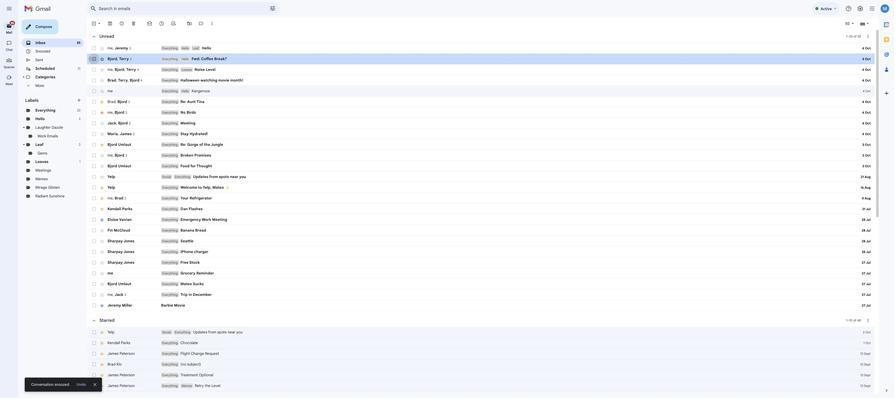 Task type: describe. For each thing, give the bounding box(es) containing it.
delete image
[[146, 23, 152, 29]]

hello link
[[39, 130, 50, 135]]

me , jeremy 2
[[119, 51, 145, 56]]

sharpay jones for seattle
[[119, 266, 149, 271]]

sent
[[39, 64, 48, 69]]

everything seattle
[[180, 266, 215, 271]]

movie
[[193, 337, 206, 343]]

leaf inside row
[[214, 51, 221, 56]]

in
[[210, 326, 213, 331]]

emergency
[[200, 242, 223, 247]]

me , bjord , terry
[[119, 75, 151, 80]]

promises
[[216, 170, 235, 176]]

spaces
[[4, 72, 16, 77]]

everything stay hydrated!
[[180, 147, 231, 152]]

everything inside everything meeting
[[180, 135, 198, 139]]

maria
[[119, 146, 131, 152]]

december
[[214, 326, 235, 331]]

23 row from the top
[[97, 364, 895, 376]]

compose button
[[24, 21, 65, 38]]

20 row from the top
[[97, 286, 895, 298]]

everything inside everything halloween watching movie month!
[[180, 87, 198, 92]]

2 for meeting
[[143, 135, 145, 139]]

hello for hello
[[202, 51, 210, 56]]

barbie
[[179, 337, 192, 343]]

jack , bjord 2
[[119, 134, 145, 140]]

everything inside "me" row
[[180, 302, 198, 306]]

me , brad
[[119, 218, 137, 223]]

everything inside everything emergency work meeting
[[180, 242, 198, 247]]

re:
[[200, 158, 207, 164]]

brad ,
[[119, 111, 130, 116]]

kendall parks for chocolate
[[119, 379, 145, 384]]

sharpay for free stock
[[119, 290, 136, 295]]

everything inside 'everything broken promises'
[[180, 171, 198, 175]]

categories
[[39, 83, 62, 88]]

flight
[[200, 391, 211, 396]]

bjord down 'maria , james 2'
[[127, 170, 138, 175]]

leaves inside row
[[202, 75, 213, 80]]

gems
[[42, 168, 53, 173]]

5 row from the top
[[97, 95, 895, 107]]

3 me from the top
[[119, 99, 125, 104]]

chat
[[6, 53, 14, 58]]

, for me , bjord , terry
[[125, 75, 126, 80]]

yelp inside row
[[119, 194, 128, 199]]

james inside unread tab panel
[[133, 146, 146, 152]]

meetings
[[39, 187, 57, 192]]

0 horizontal spatial meeting
[[200, 135, 217, 140]]

from
[[231, 367, 240, 372]]

0 vertical spatial jeremy
[[127, 51, 142, 56]]

umlaut for re: gorge of the jungle
[[131, 158, 146, 164]]

row containing eloise vanian
[[97, 239, 895, 251]]

row containing james peterson
[[97, 388, 895, 399]]

everything meeting
[[180, 135, 217, 140]]

3 row from the top
[[97, 72, 895, 84]]

everything re: gorge of the jungle
[[180, 158, 248, 164]]

, for bjord , terry 2
[[130, 63, 131, 68]]

refrigerator
[[211, 218, 236, 223]]

barbie movie link
[[179, 337, 895, 343]]

, for me , bjord 2
[[125, 170, 126, 175]]

everything inside everything dan flashes
[[180, 230, 198, 235]]

2 vertical spatial brad
[[127, 218, 137, 223]]

work emails link
[[42, 149, 65, 154]]

yelp for updates from spots near you
[[119, 367, 127, 372]]

request
[[228, 391, 243, 396]]

social for the yelp row
[[180, 195, 190, 199]]

row containing bjord
[[97, 60, 895, 72]]

, for brad , terry , bjord
[[129, 87, 130, 92]]

food
[[200, 182, 211, 187]]

everything dan flashes
[[180, 230, 225, 235]]

your
[[200, 218, 210, 223]]

, for me , jack 2
[[125, 325, 126, 331]]

james inside starred tab panel
[[119, 391, 132, 396]]

updates
[[214, 367, 230, 372]]

1 vertical spatial jeremy
[[119, 337, 134, 343]]

2 for fwd: coffee break?
[[144, 63, 146, 68]]

everything inside everything re: gorge of the jungle
[[180, 159, 198, 163]]

brad , terry , bjord
[[119, 87, 155, 92]]

memes
[[39, 197, 53, 202]]

inbox
[[39, 45, 51, 50]]

snoozed link
[[39, 55, 56, 60]]

everything flight change request
[[180, 391, 243, 396]]

19 row from the top
[[97, 274, 895, 286]]

me inside trip in december row
[[119, 325, 125, 331]]

fwd: coffee break?
[[213, 63, 252, 68]]

everything chocolate
[[180, 379, 220, 384]]

row containing fin mccloud
[[97, 251, 895, 263]]

stay
[[200, 147, 210, 152]]

add to tasks image
[[190, 23, 196, 29]]

6 row from the top
[[97, 107, 895, 119]]

gems link
[[42, 168, 53, 173]]

me , bjord
[[119, 123, 138, 128]]

everything inside everything flight change request
[[180, 391, 198, 396]]

broken
[[200, 170, 215, 176]]

spots
[[241, 367, 252, 372]]

2 for hello
[[144, 51, 145, 56]]

meetings link
[[39, 187, 57, 192]]

labels heading
[[28, 109, 85, 115]]

5 me from the top
[[119, 170, 125, 175]]

sharpay jones for free
[[119, 290, 149, 295]]

everything banana bread
[[180, 254, 229, 259]]

4 me from the top
[[119, 123, 125, 128]]

snooze image
[[177, 23, 183, 29]]

break?
[[238, 63, 252, 68]]

0 horizontal spatial work
[[42, 149, 51, 154]]

free
[[200, 290, 209, 295]]

welcome
[[200, 206, 219, 211]]

hello up coffee
[[224, 51, 235, 56]]

1 vertical spatial 35
[[85, 45, 90, 50]]

2 me from the top
[[119, 75, 125, 80]]

everything inside everything your refrigerator
[[180, 218, 198, 223]]

1
[[88, 178, 90, 182]]

everything inside everything seattle
[[180, 266, 198, 271]]

everything inside everything free stock
[[180, 290, 198, 294]]

everything broken promises
[[180, 170, 235, 176]]

jungle
[[234, 158, 248, 164]]

move to image
[[208, 23, 214, 29]]

the
[[227, 158, 233, 164]]

, for brad ,
[[128, 111, 129, 116]]

james peterson
[[119, 391, 150, 396]]

hello up laughter
[[39, 130, 50, 135]]

main menu image
[[7, 6, 14, 13]]

4 row from the top
[[97, 84, 895, 95]]

categories link
[[39, 83, 62, 88]]

unread
[[110, 37, 127, 43]]

archive image
[[119, 23, 125, 29]]

near
[[253, 367, 262, 372]]

everything link for "me" row
[[179, 301, 895, 307]]

bjord down the 'bjord , terry 2'
[[127, 75, 138, 80]]

umlaut for food for thought
[[131, 182, 146, 187]]

laughter
[[39, 139, 56, 144]]

for
[[212, 182, 217, 187]]

everything iphone charger
[[180, 278, 232, 283]]

mateo
[[236, 206, 249, 211]]

jack inside row
[[119, 134, 129, 140]]

iphone
[[200, 278, 215, 283]]

mccloud
[[126, 254, 145, 259]]

thought
[[218, 182, 235, 187]]

everything inside everything stay hydrated!
[[180, 147, 198, 151]]

, for me , brad
[[125, 218, 126, 223]]

everything inside everything trip in december
[[180, 326, 198, 330]]

miller
[[135, 337, 147, 343]]

everything link for seventh row from the top
[[179, 122, 895, 128]]

peterson
[[133, 391, 150, 396]]

jack inside trip in december row
[[127, 325, 137, 331]]

work emails
[[42, 149, 65, 154]]



Task type: locate. For each thing, give the bounding box(es) containing it.
0 vertical spatial 35
[[12, 23, 16, 28]]

of
[[221, 158, 226, 164]]

vanian
[[132, 242, 146, 247]]

parks for chocolate
[[134, 379, 145, 384]]

bjord down me , bjord 2
[[119, 182, 130, 187]]

2 down 'maria , james 2'
[[139, 171, 141, 175]]

me inside row
[[119, 302, 126, 307]]

1 horizontal spatial meeting
[[236, 242, 252, 247]]

2 inside me , jack 2
[[138, 326, 140, 330]]

2 umlaut from the top
[[131, 182, 146, 187]]

parks up vanian
[[136, 230, 147, 235]]

me down the 'bjord , terry 2'
[[119, 75, 125, 80]]

bjord umlaut down me , bjord 2
[[119, 182, 146, 187]]

sharpay jones for iphone
[[119, 278, 149, 283]]

7 me from the top
[[119, 302, 126, 307]]

bjord up jack , bjord 2
[[127, 123, 138, 128]]

None checkbox
[[101, 75, 107, 81], [101, 98, 107, 104], [101, 110, 107, 116], [101, 122, 107, 128], [101, 134, 107, 140], [101, 146, 107, 152], [101, 158, 107, 164], [101, 170, 107, 176], [101, 182, 107, 188], [101, 194, 107, 200], [101, 206, 107, 212], [101, 230, 107, 236], [101, 277, 107, 283], [101, 301, 107, 307], [101, 313, 107, 319], [101, 337, 107, 343], [101, 379, 107, 385], [101, 75, 107, 81], [101, 98, 107, 104], [101, 110, 107, 116], [101, 122, 107, 128], [101, 134, 107, 140], [101, 146, 107, 152], [101, 158, 107, 164], [101, 170, 107, 176], [101, 182, 107, 188], [101, 194, 107, 200], [101, 206, 107, 212], [101, 230, 107, 236], [101, 277, 107, 283], [101, 301, 107, 307], [101, 313, 107, 319], [101, 337, 107, 343], [101, 379, 107, 385]]

0 vertical spatial kendall parks
[[119, 230, 147, 235]]

yelp,
[[225, 206, 235, 211]]

leaf up the fwd:
[[214, 51, 221, 56]]

everything inside everything welcome to yelp, mateo
[[180, 206, 198, 211]]

8 row from the top
[[97, 131, 895, 143]]

2 up me , bjord , terry
[[144, 63, 146, 68]]

bjord umlaut for re:
[[119, 158, 146, 164]]

umlaut down me , bjord 2
[[131, 182, 146, 187]]

35
[[12, 23, 16, 28], [85, 45, 90, 50]]

kendall inside starred tab panel
[[119, 379, 133, 384]]

umlaut down 'maria , james 2'
[[131, 158, 146, 164]]

, for me , bjord
[[125, 123, 126, 128]]

, for jack , bjord 2
[[129, 134, 130, 140]]

main content containing unread
[[97, 19, 895, 399]]

3 sharpay from the top
[[119, 290, 136, 295]]

everything your refrigerator
[[180, 218, 236, 223]]

james
[[133, 146, 146, 152], [119, 391, 132, 396]]

level
[[229, 75, 240, 80]]

me up eloise
[[119, 218, 125, 223]]

bjord
[[119, 63, 130, 68], [127, 75, 138, 80], [144, 87, 155, 92], [127, 123, 138, 128], [131, 134, 142, 140], [119, 158, 130, 164], [127, 170, 138, 175], [119, 182, 130, 187]]

everything inside everything iphone charger
[[180, 278, 198, 283]]

2 up 'maria , james 2'
[[143, 135, 145, 139]]

parks up peterson
[[134, 379, 145, 384]]

leaves up halloween
[[202, 75, 213, 80]]

2 inside the 'bjord , terry 2'
[[144, 63, 146, 68]]

1 yelp from the top
[[119, 194, 128, 199]]

21 row from the top
[[97, 310, 895, 322]]

trip
[[200, 326, 208, 331]]

umlaut
[[131, 158, 146, 164], [131, 182, 146, 187]]

me down the maria
[[119, 170, 125, 175]]

row containing jeremy miller
[[97, 334, 895, 346]]

1 social from the top
[[180, 195, 190, 199]]

1 vertical spatial jack
[[127, 325, 137, 331]]

bjord down the maria
[[119, 158, 130, 164]]

heading
[[0, 91, 20, 96]]

1 vertical spatial social
[[180, 368, 190, 372]]

work inside row
[[224, 242, 235, 247]]

, for maria , james 2
[[131, 146, 132, 152]]

2 vertical spatial yelp
[[119, 367, 127, 372]]

leaf up the gems
[[39, 158, 48, 164]]

0 horizontal spatial james
[[119, 391, 132, 396]]

hello down move to icon
[[202, 51, 210, 56]]

0 vertical spatial parks
[[136, 230, 147, 235]]

watching
[[223, 87, 241, 92]]

terry up brad , terry , bjord
[[140, 75, 151, 80]]

inbox link
[[39, 45, 51, 50]]

13 row from the top
[[97, 203, 895, 215]]

yelp row
[[97, 191, 895, 203]]

trip in december row
[[97, 322, 895, 334]]

22 row from the top
[[97, 334, 895, 346]]

main content
[[97, 19, 895, 399]]

1 vertical spatial leaves
[[39, 178, 54, 183]]

0 vertical spatial terry
[[132, 63, 143, 68]]

2 sharpay from the top
[[119, 278, 136, 283]]

0 vertical spatial leaf
[[214, 51, 221, 56]]

1 horizontal spatial james
[[133, 146, 146, 152]]

noise level
[[216, 75, 240, 80]]

kendall parks inside starred tab panel
[[119, 379, 145, 384]]

eloise vanian
[[119, 242, 146, 247]]

social up everything chocolate at the bottom left
[[180, 368, 190, 372]]

1 vertical spatial yelp
[[119, 206, 128, 211]]

movie
[[243, 87, 255, 92]]

1 horizontal spatial work
[[224, 242, 235, 247]]

me up brad ,
[[119, 99, 125, 104]]

kendall parks up 'eloise vanian'
[[119, 230, 147, 235]]

kendall up eloise
[[119, 230, 135, 235]]

1 me from the top
[[119, 51, 125, 56]]

0 vertical spatial yelp
[[119, 194, 128, 199]]

me , jack 2
[[119, 325, 140, 331]]

18 row from the top
[[97, 263, 895, 274]]

bread
[[217, 254, 229, 259]]

chocolate
[[200, 379, 220, 384]]

brad up me , bjord
[[119, 111, 128, 116]]

0 vertical spatial sharpay jones
[[119, 266, 149, 271]]

kendall parks inside unread tab panel
[[119, 230, 147, 235]]

mark as read image
[[163, 23, 169, 29]]

1 horizontal spatial leaf
[[214, 51, 221, 56]]

bjord down me , jeremy 2
[[119, 63, 130, 68]]

3
[[88, 130, 90, 135]]

gmail image
[[27, 4, 59, 16]]

me , bjord 2
[[119, 170, 141, 175]]

james left peterson
[[119, 391, 132, 396]]

25 row from the top
[[97, 388, 895, 399]]

mail navigation
[[0, 19, 21, 399]]

0 vertical spatial meeting
[[200, 135, 217, 140]]

you
[[263, 367, 270, 372]]

1 vertical spatial work
[[224, 242, 235, 247]]

me up the jeremy miller
[[119, 325, 125, 331]]

halloween
[[200, 87, 222, 92]]

me down brad ,
[[119, 123, 125, 128]]

2 kendall parks from the top
[[119, 379, 145, 384]]

fwd:
[[213, 63, 222, 68]]

yelp inside starred tab panel
[[119, 367, 127, 372]]

unread tab panel
[[97, 33, 895, 346]]

2 up 1
[[88, 159, 90, 163]]

starred button
[[98, 351, 130, 363]]

0 horizontal spatial leaf
[[39, 158, 48, 164]]

parks
[[136, 230, 147, 235], [134, 379, 145, 384]]

eloise
[[119, 242, 131, 247]]

everything link inside "me" row
[[179, 301, 895, 307]]

everything free stock
[[180, 290, 222, 295]]

coffee
[[223, 63, 237, 68]]

35 up mail
[[12, 23, 16, 28]]

2 yelp from the top
[[119, 206, 128, 211]]

chat heading
[[0, 53, 20, 58]]

bjord up 'maria , james 2'
[[131, 134, 142, 140]]

social
[[180, 195, 190, 199], [180, 368, 190, 372]]

spaces heading
[[0, 72, 20, 77]]

banana
[[200, 254, 216, 259]]

gorge
[[208, 158, 220, 164]]

,
[[125, 51, 126, 56], [130, 63, 131, 68], [125, 75, 126, 80], [138, 75, 139, 80], [129, 87, 130, 92], [142, 87, 143, 92], [128, 111, 129, 116], [125, 123, 126, 128], [129, 134, 130, 140], [131, 146, 132, 152], [125, 170, 126, 175], [125, 218, 126, 223], [125, 325, 126, 331]]

2 up miller
[[138, 326, 140, 330]]

to
[[220, 206, 224, 211]]

2 kendall from the top
[[119, 379, 133, 384]]

None checkbox
[[101, 23, 107, 29], [101, 51, 107, 57], [101, 63, 107, 69], [101, 87, 107, 92], [101, 218, 107, 224], [101, 242, 107, 248], [101, 254, 107, 260], [101, 266, 107, 271], [101, 289, 107, 295], [101, 325, 107, 331], [101, 367, 107, 373], [101, 391, 107, 397], [101, 23, 107, 29], [101, 51, 107, 57], [101, 63, 107, 69], [101, 87, 107, 92], [101, 218, 107, 224], [101, 242, 107, 248], [101, 254, 107, 260], [101, 266, 107, 271], [101, 289, 107, 295], [101, 325, 107, 331], [101, 367, 107, 373], [101, 391, 107, 397]]

3 jones from the top
[[137, 290, 149, 295]]

work up bread
[[224, 242, 235, 247]]

1 sharpay jones from the top
[[119, 266, 149, 271]]

kendall
[[119, 230, 135, 235], [119, 379, 133, 384]]

jones for free stock
[[137, 290, 149, 295]]

emails
[[52, 149, 65, 154]]

0 vertical spatial leaves
[[202, 75, 213, 80]]

social inside row
[[180, 368, 190, 372]]

laughter dazzle
[[39, 139, 70, 144]]

charger
[[216, 278, 232, 283]]

1 umlaut from the top
[[131, 158, 146, 164]]

35 left unread button
[[85, 45, 90, 50]]

1 kendall from the top
[[119, 230, 135, 235]]

0 vertical spatial bjord umlaut
[[119, 158, 146, 164]]

everything trip in december
[[180, 326, 235, 331]]

jones for seattle
[[137, 266, 149, 271]]

0 vertical spatial james
[[133, 146, 146, 152]]

1 vertical spatial bjord umlaut
[[119, 182, 146, 187]]

2 vertical spatial terry
[[131, 87, 142, 92]]

12 row from the top
[[97, 179, 895, 191]]

everything
[[180, 51, 198, 56], [180, 63, 198, 68], [180, 75, 198, 80], [180, 87, 198, 92], [180, 99, 198, 104], [180, 111, 198, 115], [39, 120, 62, 125], [180, 123, 198, 127], [180, 135, 198, 139], [180, 147, 198, 151], [180, 159, 198, 163], [180, 171, 198, 175], [180, 183, 198, 187], [194, 195, 212, 199], [180, 206, 198, 211], [180, 218, 198, 223], [180, 230, 198, 235], [180, 242, 198, 247], [180, 254, 198, 259], [180, 266, 198, 271], [180, 278, 198, 283], [180, 290, 198, 294], [180, 302, 198, 306], [180, 326, 198, 330], [194, 368, 212, 372], [180, 379, 198, 384], [180, 391, 198, 396]]

fin mccloud
[[119, 254, 145, 259]]

everything inside everything chocolate
[[180, 379, 198, 384]]

mail heading
[[0, 34, 20, 39]]

sharpay for seattle
[[119, 266, 136, 271]]

everything inside the yelp row
[[194, 195, 212, 199]]

11 row from the top
[[97, 167, 895, 179]]

seattle
[[200, 266, 215, 271]]

9 row from the top
[[97, 143, 895, 155]]

2 sharpay jones from the top
[[119, 278, 149, 283]]

jack up the maria
[[119, 134, 129, 140]]

0 vertical spatial work
[[42, 149, 51, 154]]

jones for iphone charger
[[137, 278, 149, 283]]

everything halloween watching movie month!
[[180, 87, 270, 92]]

me row
[[97, 298, 895, 310]]

kendall up james peterson
[[119, 379, 133, 384]]

2 inside me , bjord 2
[[139, 171, 141, 175]]

brad down me , bjord , terry
[[119, 87, 129, 92]]

2 for trip in december
[[138, 326, 140, 330]]

maria , james 2
[[119, 146, 149, 152]]

dazzle
[[58, 139, 70, 144]]

1 vertical spatial terry
[[140, 75, 151, 80]]

mail
[[7, 34, 14, 38]]

1 vertical spatial sharpay jones
[[119, 278, 149, 283]]

snoozed
[[39, 55, 56, 60]]

1 vertical spatial james
[[119, 391, 132, 396]]

0 vertical spatial sharpay
[[119, 266, 136, 271]]

24 row from the top
[[97, 376, 895, 388]]

social inside the yelp row
[[180, 195, 190, 199]]

leaf
[[214, 51, 221, 56], [39, 158, 48, 164]]

hello for fwd: coffee break?
[[202, 63, 210, 68]]

10 row from the top
[[97, 155, 895, 167]]

dan
[[200, 230, 209, 235]]

unread button
[[98, 35, 129, 47]]

row containing maria
[[97, 143, 895, 155]]

everything emergency work meeting
[[180, 242, 252, 247]]

work down laughter
[[42, 149, 51, 154]]

17 row from the top
[[97, 251, 895, 263]]

sharpay for iphone charger
[[119, 278, 136, 283]]

alert
[[10, 14, 895, 19]]

everything inside everything food for thought
[[180, 183, 198, 187]]

stock
[[210, 290, 222, 295]]

social for 23th row
[[180, 368, 190, 372]]

2 social from the top
[[180, 368, 190, 372]]

parks for dan flashes
[[136, 230, 147, 235]]

21
[[86, 74, 90, 79]]

1 vertical spatial parks
[[134, 379, 145, 384]]

2 up the 'bjord , terry 2'
[[144, 51, 145, 56]]

row
[[97, 48, 895, 60], [97, 60, 895, 72], [97, 72, 895, 84], [97, 84, 895, 95], [97, 95, 895, 107], [97, 107, 895, 119], [97, 119, 895, 131], [97, 131, 895, 143], [97, 143, 895, 155], [97, 155, 895, 167], [97, 167, 895, 179], [97, 179, 895, 191], [97, 203, 895, 215], [97, 215, 895, 227], [97, 227, 895, 239], [97, 239, 895, 251], [97, 251, 895, 263], [97, 263, 895, 274], [97, 274, 895, 286], [97, 286, 895, 298], [97, 310, 895, 322], [97, 334, 895, 346], [97, 364, 895, 376], [97, 376, 895, 388], [97, 388, 895, 399]]

14 row from the top
[[97, 215, 895, 227]]

1 vertical spatial umlaut
[[131, 182, 146, 187]]

me down unread
[[119, 51, 125, 56]]

2 jones from the top
[[137, 278, 149, 283]]

0 horizontal spatial 35
[[12, 23, 16, 28]]

7 row from the top
[[97, 119, 895, 131]]

8 me from the top
[[119, 325, 125, 331]]

0 vertical spatial social
[[180, 195, 190, 199]]

leaves down the gems
[[39, 178, 54, 183]]

, inside trip in december row
[[125, 325, 126, 331]]

, for me , jeremy 2
[[125, 51, 126, 56]]

month!
[[256, 87, 270, 92]]

2 right the maria
[[147, 147, 149, 151]]

kendall parks up james peterson
[[119, 379, 145, 384]]

2 vertical spatial jones
[[137, 290, 149, 295]]

1 vertical spatial sharpay
[[119, 278, 136, 283]]

bjord , terry 2
[[119, 63, 146, 68]]

2 inside me , jeremy 2
[[144, 51, 145, 56]]

1 horizontal spatial 35
[[85, 45, 90, 50]]

0 vertical spatial kendall
[[119, 230, 135, 235]]

1 jones from the top
[[137, 266, 149, 271]]

updates from spots near you
[[214, 367, 270, 372]]

work
[[42, 149, 51, 154], [224, 242, 235, 247]]

1 vertical spatial kendall parks
[[119, 379, 145, 384]]

1 vertical spatial meeting
[[236, 242, 252, 247]]

15 row from the top
[[97, 227, 895, 239]]

hello down halloween
[[202, 99, 210, 104]]

leaf link
[[39, 158, 48, 164]]

1 row from the top
[[97, 48, 895, 60]]

23
[[86, 121, 90, 125]]

brad for brad ,
[[119, 111, 128, 116]]

james down jack , bjord 2
[[133, 146, 146, 152]]

yelp for welcome to yelp, mateo
[[119, 206, 128, 211]]

memes link
[[39, 197, 53, 202]]

parks inside unread tab panel
[[136, 230, 147, 235]]

16 row from the top
[[97, 239, 895, 251]]

report spam image
[[132, 23, 138, 29]]

search in emails image
[[98, 4, 109, 15]]

compose
[[39, 27, 58, 32]]

kendall parks for dan
[[119, 230, 147, 235]]

2 vertical spatial sharpay
[[119, 290, 136, 295]]

leaves
[[202, 75, 213, 80], [39, 178, 54, 183]]

kendall inside unread tab panel
[[119, 230, 135, 235]]

jack up the jeremy miller
[[127, 325, 137, 331]]

Search in emails search field
[[97, 2, 311, 17]]

3 sharpay jones from the top
[[119, 290, 149, 295]]

2 inside jack , bjord 2
[[143, 135, 145, 139]]

row containing jack
[[97, 131, 895, 143]]

hello left the fwd:
[[202, 63, 210, 68]]

6 me from the top
[[119, 218, 125, 223]]

1 vertical spatial leaf
[[39, 158, 48, 164]]

everything inside everything banana bread
[[180, 254, 198, 259]]

starred
[[110, 354, 127, 360]]

1 sharpay from the top
[[119, 266, 136, 271]]

hello for kangeroos
[[202, 99, 210, 104]]

0 vertical spatial jack
[[119, 134, 129, 140]]

1 bjord umlaut from the top
[[119, 158, 146, 164]]

0 horizontal spatial leaves
[[39, 178, 54, 183]]

leaves link
[[39, 178, 54, 183]]

bjord down me , bjord , terry
[[144, 87, 155, 92]]

2 for stay hydrated!
[[147, 147, 149, 151]]

2 for broken promises
[[139, 171, 141, 175]]

2 inside 'maria , james 2'
[[147, 147, 149, 151]]

2 vertical spatial sharpay jones
[[119, 290, 149, 295]]

everything food for thought
[[180, 182, 235, 187]]

starred tab panel
[[97, 346, 895, 399]]

terry down me , bjord , terry
[[131, 87, 142, 92]]

1 horizontal spatial leaves
[[202, 75, 213, 80]]

kendall for chocolate
[[119, 379, 133, 384]]

terry for ,
[[131, 87, 142, 92]]

brad up 'eloise vanian'
[[127, 218, 137, 223]]

kendall for dan
[[119, 230, 135, 235]]

labels
[[28, 109, 43, 115]]

1 vertical spatial kendall
[[119, 379, 133, 384]]

1 vertical spatial jones
[[137, 278, 149, 283]]

Search in emails text field
[[110, 7, 283, 13]]

1 vertical spatial brad
[[119, 111, 128, 116]]

kangeroos
[[213, 99, 233, 104]]

terry up me , bjord , terry
[[132, 63, 143, 68]]

2 row from the top
[[97, 60, 895, 72]]

2 bjord umlaut from the top
[[119, 182, 146, 187]]

0 vertical spatial brad
[[119, 87, 129, 92]]

2
[[144, 51, 145, 56], [144, 63, 146, 68], [143, 135, 145, 139], [147, 147, 149, 151], [88, 159, 90, 163], [139, 171, 141, 175], [138, 326, 140, 330]]

brad for brad , terry , bjord
[[119, 87, 129, 92]]

social down everything food for thought
[[180, 195, 190, 199]]

0 vertical spatial jones
[[137, 266, 149, 271]]

everything link for 20th row from the bottom of the page
[[179, 110, 895, 116]]

jeremy up the 'bjord , terry 2'
[[127, 51, 142, 56]]

flashes
[[210, 230, 225, 235]]

bjord umlaut up me , bjord 2
[[119, 158, 146, 164]]

parks inside starred tab panel
[[134, 379, 145, 384]]

3 yelp from the top
[[119, 367, 127, 372]]

bjord umlaut for food
[[119, 182, 146, 187]]

terry for 2
[[132, 63, 143, 68]]

me up me , jack 2
[[119, 302, 126, 307]]

1 kendall parks from the top
[[119, 230, 147, 235]]

0 vertical spatial umlaut
[[131, 158, 146, 164]]

change
[[212, 391, 227, 396]]

35 inside 35 link
[[12, 23, 16, 28]]

jeremy down me , jack 2
[[119, 337, 134, 343]]



Task type: vqa. For each thing, say whether or not it's contained in the screenshot.


